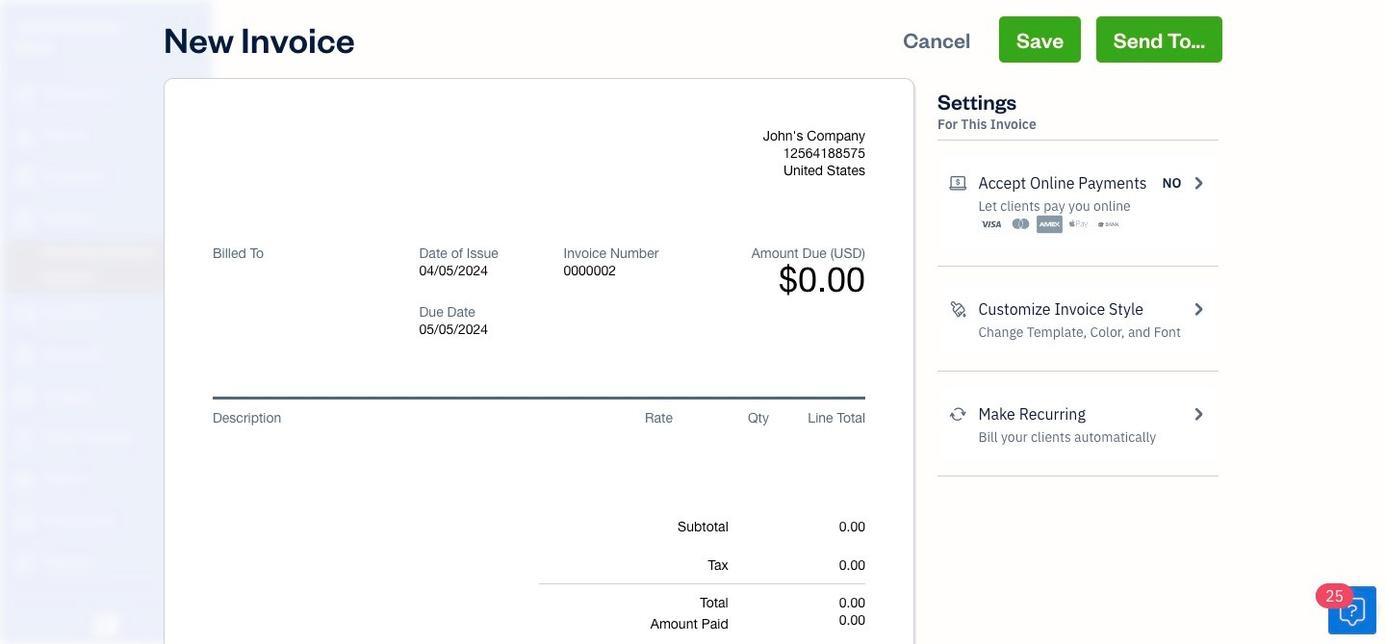 Task type: locate. For each thing, give the bounding box(es) containing it.
american express image
[[1037, 215, 1063, 234]]

invoice image
[[13, 210, 36, 229]]

main element
[[0, 0, 260, 644]]

visa image
[[979, 215, 1005, 234]]

report image
[[13, 554, 36, 573]]

0 vertical spatial chevronright image
[[1190, 171, 1208, 195]]

apple pay image
[[1066, 215, 1092, 234]]

resource center badge image
[[1329, 586, 1377, 635]]

refresh image
[[950, 403, 967, 426]]

client image
[[13, 127, 36, 146]]

2 chevronright image from the top
[[1190, 298, 1208, 321]]

paintbrush image
[[950, 298, 967, 321]]

onlinesales image
[[950, 171, 967, 195]]

chevronright image
[[1190, 171, 1208, 195], [1190, 298, 1208, 321]]

chevronright image
[[1190, 403, 1208, 426]]

Enter an Invoice # text field
[[564, 263, 618, 278]]

bank image
[[1096, 215, 1122, 234]]

1 vertical spatial chevronright image
[[1190, 298, 1208, 321]]

chart image
[[13, 512, 36, 532]]

freshbooks image
[[91, 613, 121, 637]]

team image
[[13, 471, 36, 490]]

estimate image
[[13, 169, 36, 188]]



Task type: vqa. For each thing, say whether or not it's contained in the screenshot.
Changes in button
no



Task type: describe. For each thing, give the bounding box(es) containing it.
project image
[[13, 388, 36, 407]]

expense image
[[13, 347, 36, 366]]

Issue date in MM/DD/YYYY format text field
[[419, 263, 535, 278]]

dashboard image
[[13, 86, 36, 105]]

timer image
[[13, 430, 36, 449]]

1 chevronright image from the top
[[1190, 171, 1208, 195]]

mastercard image
[[1008, 215, 1034, 234]]

payment image
[[13, 305, 36, 325]]



